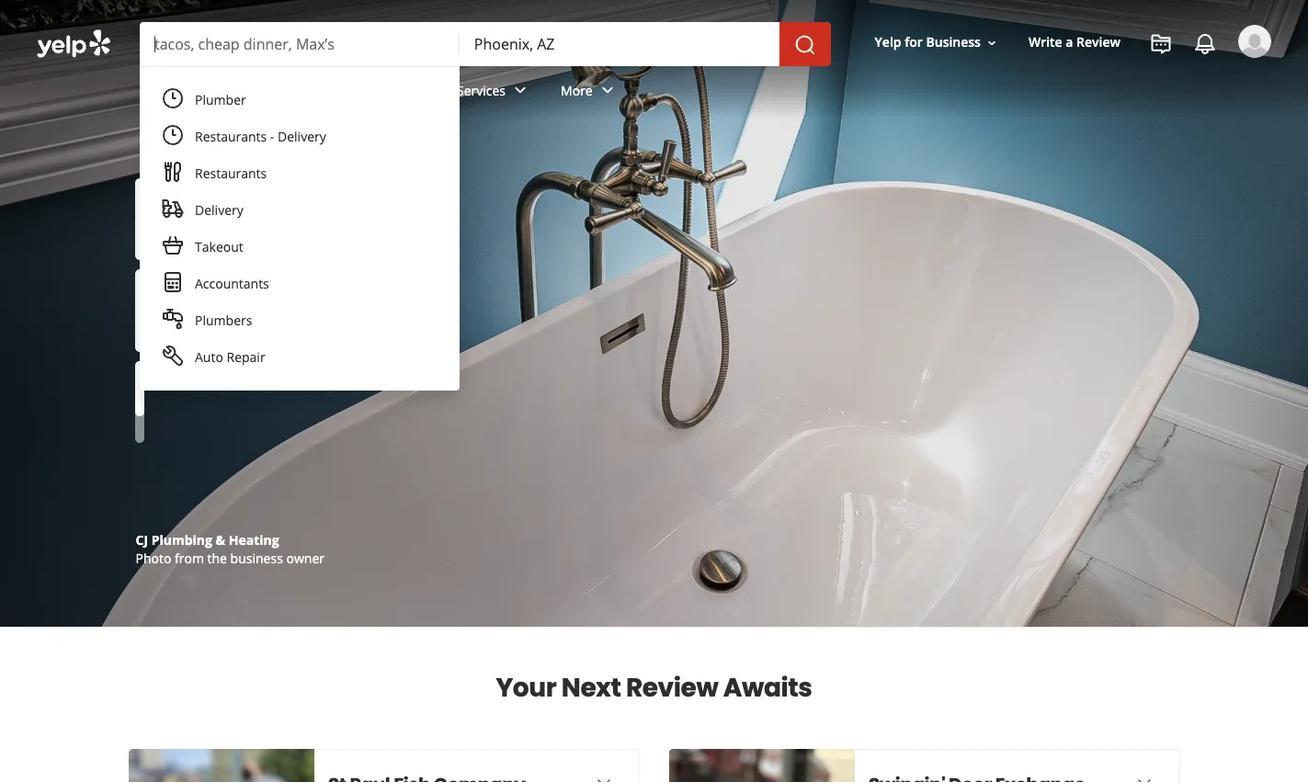 Task type: vqa. For each thing, say whether or not it's contained in the screenshot.
Directions to the right
no



Task type: locate. For each thing, give the bounding box(es) containing it.
0 horizontal spatial 24 chevron down v2 image
[[230, 79, 252, 102]]

takeout
[[195, 238, 243, 256]]

1 vertical spatial auto
[[195, 348, 223, 366]]

plumbers up auto repair
[[195, 312, 252, 329]]

your
[[496, 670, 557, 706]]

plumbers
[[195, 312, 252, 329], [231, 322, 300, 343]]

from
[[175, 550, 204, 567]]

services
[[457, 81, 506, 99]]

24 clock v2 image
[[162, 124, 184, 147]]

plumbing
[[151, 531, 212, 549]]

delivery up takeout
[[195, 201, 243, 219]]

fix
[[172, 180, 234, 242]]

0 horizontal spatial review
[[626, 670, 718, 706]]

a
[[1066, 34, 1073, 51]]

24 chevron down v2 image inside auto services link
[[509, 79, 531, 102]]

auto
[[425, 81, 454, 99], [195, 348, 223, 366]]

24 chevron down v2 image
[[230, 79, 252, 102], [509, 79, 531, 102]]

24 chevron down v2 image for restaurants
[[230, 79, 252, 102]]

1 24 chevron down v2 image from the left
[[230, 79, 252, 102]]

write a review
[[1029, 34, 1121, 51]]

restaurants link up 24 clock v2 icon
[[140, 66, 267, 120]]

restaurants up 24 clock v2 icon
[[154, 81, 226, 99]]

plumbers link up 'repair'
[[151, 302, 448, 339]]

delivery
[[278, 128, 326, 145], [195, 201, 243, 219]]

0 horizontal spatial auto
[[195, 348, 223, 366]]

repair
[[227, 348, 265, 366]]

0 vertical spatial select slide image
[[135, 178, 144, 260]]

write
[[1029, 34, 1063, 51]]

0 vertical spatial review
[[1077, 34, 1121, 51]]

24 plumbers v2 image
[[162, 308, 184, 330]]

for
[[905, 34, 923, 51]]

2 vertical spatial restaurants
[[195, 165, 267, 182]]

review for a
[[1077, 34, 1121, 51]]

next
[[562, 670, 621, 706]]

24 chevron down v2 image up restaurants - delivery
[[230, 79, 252, 102]]

select slide image
[[135, 178, 144, 260], [135, 270, 144, 352]]

review right a
[[1077, 34, 1121, 51]]

2 select slide image from the top
[[135, 270, 144, 352]]

None search field
[[0, 0, 1308, 420], [140, 22, 834, 66], [0, 0, 1308, 420], [140, 22, 834, 66]]

0 vertical spatial restaurants
[[154, 81, 226, 99]]

restaurants down plumber
[[195, 128, 267, 145]]

0 vertical spatial restaurants link
[[140, 66, 267, 120]]

24 chevron down v2 image right services
[[509, 79, 531, 102]]

delivery link
[[151, 192, 448, 229]]

restaurants link down -
[[151, 155, 448, 192]]

1 vertical spatial review
[[626, 670, 718, 706]]

0 horizontal spatial delivery
[[195, 201, 243, 219]]

plumbers for 24 plumbers v2 image
[[195, 312, 252, 329]]

1 vertical spatial delivery
[[195, 201, 243, 219]]

2 24 chevron down v2 image from the left
[[509, 79, 531, 102]]

business
[[230, 550, 283, 567]]

plumbers up 'repair'
[[231, 322, 300, 343]]

restaurants down restaurants - delivery
[[195, 165, 267, 182]]

more link
[[546, 66, 633, 120]]

1 horizontal spatial review
[[1077, 34, 1121, 51]]

auto inside auto repair link
[[195, 348, 223, 366]]

dismiss card image
[[593, 775, 615, 782]]

24 chevron down v2 image
[[596, 79, 619, 102]]

24 delivery v2 image
[[162, 198, 184, 220]]

1 vertical spatial select slide image
[[135, 270, 144, 352]]

review right next
[[626, 670, 718, 706]]

delivery right -
[[278, 128, 326, 145]]

select slide image left 24 plumbers v2 image
[[135, 270, 144, 352]]

pipe
[[356, 180, 454, 242]]

auto down 24 search v2 image
[[195, 348, 223, 366]]

16 chevron down v2 image
[[985, 36, 999, 50]]

1 horizontal spatial delivery
[[278, 128, 326, 145]]

1 vertical spatial restaurants
[[195, 128, 267, 145]]

business
[[926, 34, 981, 51]]

0 vertical spatial auto
[[425, 81, 454, 99]]

plumber
[[195, 91, 246, 108]]

review
[[1077, 34, 1121, 51], [626, 670, 718, 706]]

restaurants
[[154, 81, 226, 99], [195, 128, 267, 145], [195, 165, 267, 182]]

review inside user actions element
[[1077, 34, 1121, 51]]

yelp for business button
[[868, 26, 1007, 59]]

None field
[[154, 34, 445, 54], [474, 34, 765, 54], [154, 34, 445, 54]]

notifications image
[[1194, 33, 1216, 55]]

1 horizontal spatial 24 chevron down v2 image
[[509, 79, 531, 102]]

24 shopping v2 image
[[162, 235, 184, 257]]

projects image
[[1150, 33, 1172, 55]]

24 chevron down v2 image for auto services
[[509, 79, 531, 102]]

restaurants - delivery
[[195, 128, 326, 145]]

  text field
[[154, 34, 445, 54]]

select slide image left 24 delivery v2 icon
[[135, 178, 144, 260]]

write a review link
[[1021, 26, 1128, 59]]

your
[[243, 180, 347, 242]]

0 vertical spatial delivery
[[278, 128, 326, 145]]

plumbers link
[[151, 302, 448, 339], [172, 311, 329, 355]]

dreams
[[172, 232, 348, 293]]

more
[[561, 81, 593, 99]]

your next review awaits
[[496, 670, 812, 706]]

plumbers for 24 search v2 image
[[231, 322, 300, 343]]

1 horizontal spatial auto
[[425, 81, 454, 99]]

24 clock v2 image
[[162, 88, 184, 110]]

auto inside auto services link
[[425, 81, 454, 99]]

auto left services
[[425, 81, 454, 99]]

auto for auto services
[[425, 81, 454, 99]]

&
[[216, 531, 225, 549]]

restaurants link
[[140, 66, 267, 120], [151, 155, 448, 192]]

delivery inside the restaurants - delivery link
[[278, 128, 326, 145]]

auto services link
[[411, 66, 546, 120]]



Task type: describe. For each thing, give the bounding box(es) containing it.
plumbers link down accountants
[[172, 311, 329, 355]]

delivery inside delivery link
[[195, 201, 243, 219]]

-
[[270, 128, 274, 145]]

takeout link
[[151, 229, 448, 266]]

auto services
[[425, 81, 506, 99]]

accountants
[[195, 275, 269, 292]]

24 search v2 image
[[202, 322, 224, 344]]

Near text field
[[474, 34, 765, 54]]

search image
[[794, 34, 816, 56]]

heating
[[229, 531, 279, 549]]

photo of st paul fish company image
[[128, 749, 314, 782]]

auto repair link
[[151, 339, 448, 376]]

accountants link
[[151, 266, 448, 302]]

Find text field
[[154, 34, 445, 54]]

plumber link
[[151, 82, 448, 119]]

review for next
[[626, 670, 718, 706]]

greg r. image
[[1238, 25, 1272, 58]]

cj plumbing & heating link
[[136, 531, 279, 549]]

cj
[[136, 531, 148, 549]]

24 auto repair v2 image
[[162, 345, 184, 367]]

restaurants inside business categories 'element'
[[154, 81, 226, 99]]

  text field inside explore banner section banner
[[154, 34, 445, 54]]

explore banner section banner
[[0, 0, 1308, 627]]

owner
[[286, 550, 325, 567]]

24 accountants v2 image
[[162, 272, 184, 294]]

1 vertical spatial restaurants link
[[151, 155, 448, 192]]

photo of swingin' door exchange image
[[669, 749, 855, 782]]

yelp
[[875, 34, 902, 51]]

business categories element
[[140, 66, 1272, 120]]

user actions element
[[860, 23, 1297, 136]]

1 select slide image from the top
[[135, 178, 144, 260]]

photo
[[136, 550, 171, 567]]

24 food v2 image
[[162, 161, 184, 183]]

awaits
[[723, 670, 812, 706]]

yelp for business
[[875, 34, 981, 51]]

none field near
[[474, 34, 765, 54]]

the
[[207, 550, 227, 567]]

cj plumbing & heating photo from the business owner
[[136, 531, 325, 567]]

restaurants - delivery link
[[151, 119, 448, 155]]

auto repair
[[195, 348, 265, 366]]

dismiss card image
[[1133, 775, 1155, 782]]

auto for auto repair
[[195, 348, 223, 366]]

fix your pipe dreams
[[172, 180, 454, 293]]



